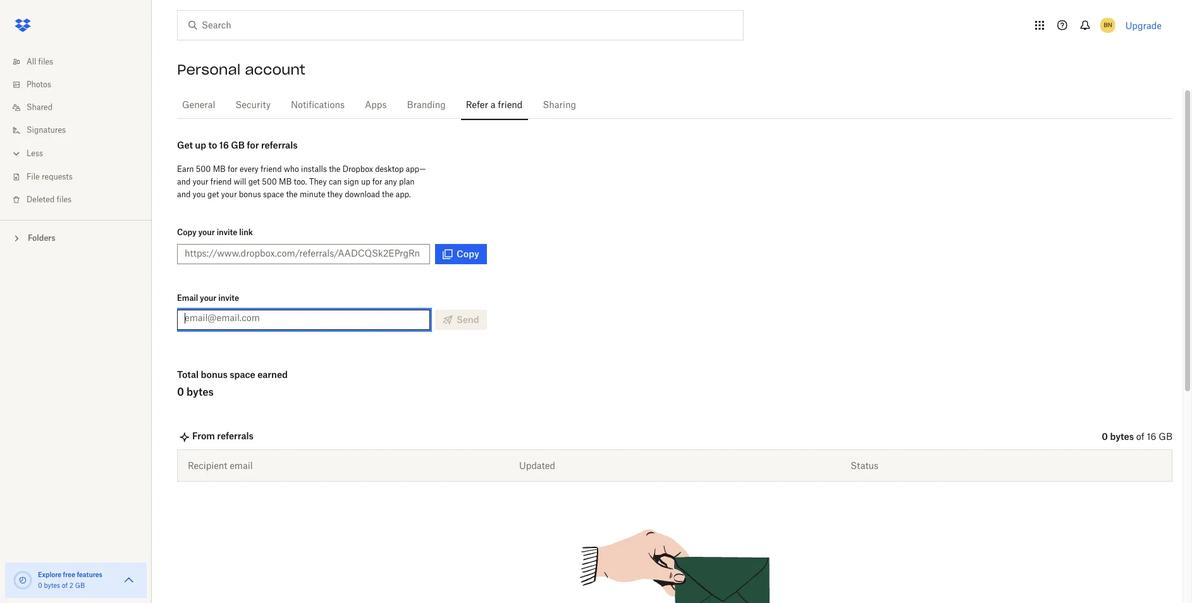 Task type: locate. For each thing, give the bounding box(es) containing it.
0 vertical spatial mb
[[213, 165, 226, 174]]

0 horizontal spatial bonus
[[201, 370, 228, 380]]

0 horizontal spatial files
[[38, 58, 53, 66]]

account
[[245, 61, 305, 78]]

up
[[195, 140, 206, 151], [361, 177, 371, 187]]

bonus
[[239, 190, 261, 199], [201, 370, 228, 380]]

file requests link
[[10, 166, 152, 189]]

bonus inside the 'total bonus space earned 0 bytes'
[[201, 370, 228, 380]]

for
[[247, 140, 259, 151], [228, 165, 238, 174], [373, 177, 383, 187]]

1 horizontal spatial bytes
[[187, 386, 214, 399]]

mb down who
[[279, 177, 292, 187]]

2 horizontal spatial for
[[373, 177, 383, 187]]

and left you
[[177, 190, 191, 199]]

1 horizontal spatial bonus
[[239, 190, 261, 199]]

all
[[27, 58, 36, 66]]

to
[[208, 140, 217, 151]]

list
[[0, 43, 152, 220]]

500 right earn
[[196, 165, 211, 174]]

0 vertical spatial up
[[195, 140, 206, 151]]

2 vertical spatial 0
[[38, 583, 42, 590]]

space
[[263, 190, 284, 199], [230, 370, 256, 380]]

every
[[240, 165, 259, 174]]

2 vertical spatial for
[[373, 177, 383, 187]]

plan
[[399, 177, 415, 187]]

0 vertical spatial bytes
[[187, 386, 214, 399]]

1 and from the top
[[177, 177, 191, 187]]

0 vertical spatial 0
[[177, 386, 184, 399]]

for up will at the left of page
[[228, 165, 238, 174]]

friend left will at the left of page
[[211, 177, 232, 187]]

who
[[284, 165, 299, 174]]

1 horizontal spatial gb
[[231, 140, 245, 151]]

1 vertical spatial bytes
[[1111, 432, 1135, 442]]

email
[[177, 294, 198, 303]]

1 horizontal spatial mb
[[279, 177, 292, 187]]

they
[[328, 190, 343, 199]]

your down will at the left of page
[[221, 190, 237, 199]]

1 horizontal spatial 0
[[177, 386, 184, 399]]

email your invite
[[177, 294, 239, 303]]

gb
[[231, 140, 245, 151], [1160, 433, 1173, 442], [75, 583, 85, 590]]

2 horizontal spatial gb
[[1160, 433, 1173, 442]]

get down every
[[249, 177, 260, 187]]

1 vertical spatial copy
[[457, 249, 479, 259]]

1 horizontal spatial copy
[[457, 249, 479, 259]]

referrals
[[261, 140, 298, 151], [217, 431, 254, 441]]

bonus right total
[[201, 370, 228, 380]]

0 horizontal spatial get
[[208, 190, 219, 199]]

invite
[[217, 228, 238, 237], [218, 294, 239, 303]]

16 for of
[[1148, 433, 1157, 442]]

1 vertical spatial space
[[230, 370, 256, 380]]

mb down to
[[213, 165, 226, 174]]

referrals up email
[[217, 431, 254, 441]]

any
[[385, 177, 397, 187]]

0 vertical spatial files
[[38, 58, 53, 66]]

space inside the 'total bonus space earned 0 bytes'
[[230, 370, 256, 380]]

500 right will at the left of page
[[262, 177, 277, 187]]

0 vertical spatial copy
[[177, 228, 197, 237]]

up up download
[[361, 177, 371, 187]]

0 bytes of 16 gb
[[1103, 432, 1173, 442]]

1 vertical spatial get
[[208, 190, 219, 199]]

0 horizontal spatial bytes
[[44, 583, 60, 590]]

1 horizontal spatial 16
[[1148, 433, 1157, 442]]

500
[[196, 165, 211, 174], [262, 177, 277, 187]]

0 vertical spatial gb
[[231, 140, 245, 151]]

get
[[249, 177, 260, 187], [208, 190, 219, 199]]

up inside "earn 500 mb for every friend who installs the dropbox desktop app— and your friend will get 500 mb too. they can sign up for any plan and you get your bonus space the minute they download the app."
[[361, 177, 371, 187]]

and down earn
[[177, 177, 191, 187]]

for left any
[[373, 177, 383, 187]]

friend inside tab
[[498, 101, 523, 110]]

status
[[851, 461, 879, 471]]

1 horizontal spatial 500
[[262, 177, 277, 187]]

2 horizontal spatial friend
[[498, 101, 523, 110]]

1 vertical spatial and
[[177, 190, 191, 199]]

space down who
[[263, 190, 284, 199]]

1 vertical spatial invite
[[218, 294, 239, 303]]

get right you
[[208, 190, 219, 199]]

1 vertical spatial files
[[57, 196, 72, 204]]

0 horizontal spatial referrals
[[217, 431, 254, 441]]

0 vertical spatial 16
[[219, 140, 229, 151]]

0 vertical spatial bonus
[[239, 190, 261, 199]]

0 vertical spatial of
[[1137, 433, 1145, 442]]

your right email
[[200, 294, 217, 303]]

1 horizontal spatial space
[[263, 190, 284, 199]]

link
[[239, 228, 253, 237]]

0 horizontal spatial 16
[[219, 140, 229, 151]]

2 vertical spatial bytes
[[44, 583, 60, 590]]

less image
[[10, 147, 23, 160]]

space inside "earn 500 mb for every friend who installs the dropbox desktop app— and your friend will get 500 mb too. they can sign up for any plan and you get your bonus space the minute they download the app."
[[263, 190, 284, 199]]

2 horizontal spatial bytes
[[1111, 432, 1135, 442]]

1 vertical spatial 16
[[1148, 433, 1157, 442]]

1 horizontal spatial up
[[361, 177, 371, 187]]

copy for copy
[[457, 249, 479, 259]]

0 vertical spatial get
[[249, 177, 260, 187]]

gb inside 0 bytes of 16 gb
[[1160, 433, 1173, 442]]

referrals up who
[[261, 140, 298, 151]]

get
[[177, 140, 193, 151]]

of
[[1137, 433, 1145, 442], [62, 583, 68, 590]]

space left earned
[[230, 370, 256, 380]]

files right deleted
[[57, 196, 72, 204]]

and
[[177, 177, 191, 187], [177, 190, 191, 199]]

email
[[230, 461, 253, 471]]

the down any
[[382, 190, 394, 199]]

2 vertical spatial friend
[[211, 177, 232, 187]]

photos link
[[10, 73, 152, 96]]

file
[[27, 173, 40, 181]]

bytes
[[187, 386, 214, 399], [1111, 432, 1135, 442], [44, 583, 60, 590]]

deleted files link
[[10, 189, 152, 211]]

folders button
[[0, 228, 152, 247]]

16
[[219, 140, 229, 151], [1148, 433, 1157, 442]]

tab list
[[177, 89, 1173, 121]]

0 vertical spatial for
[[247, 140, 259, 151]]

less
[[27, 150, 43, 158]]

too.
[[294, 177, 307, 187]]

1 vertical spatial bonus
[[201, 370, 228, 380]]

all files
[[27, 58, 53, 66]]

invite for copy your invite link
[[217, 228, 238, 237]]

0 vertical spatial referrals
[[261, 140, 298, 151]]

0 horizontal spatial for
[[228, 165, 238, 174]]

invite for email your invite
[[218, 294, 239, 303]]

files for deleted files
[[57, 196, 72, 204]]

mb
[[213, 165, 226, 174], [279, 177, 292, 187]]

None text field
[[185, 247, 420, 261]]

bytes inside explore free features 0 bytes of 2 gb
[[44, 583, 60, 590]]

friend right the 'a'
[[498, 101, 523, 110]]

earned
[[258, 370, 288, 380]]

up left to
[[195, 140, 206, 151]]

1 horizontal spatial get
[[249, 177, 260, 187]]

notifications tab
[[286, 90, 350, 121]]

bonus down will at the left of page
[[239, 190, 261, 199]]

explore
[[38, 571, 62, 579]]

bytes inside the 'total bonus space earned 0 bytes'
[[187, 386, 214, 399]]

the down too.
[[286, 190, 298, 199]]

1 vertical spatial gb
[[1160, 433, 1173, 442]]

personal account
[[177, 61, 305, 78]]

0 vertical spatial and
[[177, 177, 191, 187]]

0 vertical spatial space
[[263, 190, 284, 199]]

notifications
[[291, 101, 345, 110]]

branding
[[407, 101, 446, 110]]

1 vertical spatial for
[[228, 165, 238, 174]]

will
[[234, 177, 246, 187]]

photos
[[27, 81, 51, 89]]

updated
[[520, 461, 556, 471]]

1 vertical spatial up
[[361, 177, 371, 187]]

the up can
[[329, 165, 341, 174]]

2 horizontal spatial 0
[[1103, 432, 1109, 442]]

list containing all files
[[0, 43, 152, 220]]

1 horizontal spatial files
[[57, 196, 72, 204]]

files for all files
[[38, 58, 53, 66]]

0 horizontal spatial of
[[62, 583, 68, 590]]

copy for copy your invite link
[[177, 228, 197, 237]]

files
[[38, 58, 53, 66], [57, 196, 72, 204]]

total bonus space earned 0 bytes
[[177, 370, 288, 399]]

your
[[193, 177, 209, 187], [221, 190, 237, 199], [198, 228, 215, 237], [200, 294, 217, 303]]

for up every
[[247, 140, 259, 151]]

free
[[63, 571, 75, 579]]

from
[[192, 431, 215, 441]]

recipient email
[[188, 461, 253, 471]]

0 horizontal spatial gb
[[75, 583, 85, 590]]

invite right email
[[218, 294, 239, 303]]

1 vertical spatial referrals
[[217, 431, 254, 441]]

of inside explore free features 0 bytes of 2 gb
[[62, 583, 68, 590]]

the
[[329, 165, 341, 174], [286, 190, 298, 199], [382, 190, 394, 199]]

1 horizontal spatial friend
[[261, 165, 282, 174]]

0
[[177, 386, 184, 399], [1103, 432, 1109, 442], [38, 583, 42, 590]]

16 inside 0 bytes of 16 gb
[[1148, 433, 1157, 442]]

friend left who
[[261, 165, 282, 174]]

files right all
[[38, 58, 53, 66]]

can
[[329, 177, 342, 187]]

1 vertical spatial mb
[[279, 177, 292, 187]]

invite left link
[[217, 228, 238, 237]]

copy
[[177, 228, 197, 237], [457, 249, 479, 259]]

friend
[[498, 101, 523, 110], [261, 165, 282, 174], [211, 177, 232, 187]]

copy inside button
[[457, 249, 479, 259]]

general
[[182, 101, 215, 110]]

your down you
[[198, 228, 215, 237]]

1 vertical spatial of
[[62, 583, 68, 590]]

0 horizontal spatial space
[[230, 370, 256, 380]]

refer
[[466, 101, 489, 110]]

0 horizontal spatial copy
[[177, 228, 197, 237]]

tab list containing general
[[177, 89, 1173, 121]]

0 vertical spatial invite
[[217, 228, 238, 237]]

0 horizontal spatial 0
[[38, 583, 42, 590]]

gb for of
[[1160, 433, 1173, 442]]

1 horizontal spatial of
[[1137, 433, 1145, 442]]

2 horizontal spatial the
[[382, 190, 394, 199]]

2 vertical spatial gb
[[75, 583, 85, 590]]

1 vertical spatial 0
[[1103, 432, 1109, 442]]

0 vertical spatial friend
[[498, 101, 523, 110]]

bonus inside "earn 500 mb for every friend who installs the dropbox desktop app— and your friend will get 500 mb too. they can sign up for any plan and you get your bonus space the minute they download the app."
[[239, 190, 261, 199]]

0 vertical spatial 500
[[196, 165, 211, 174]]



Task type: vqa. For each thing, say whether or not it's contained in the screenshot.
Add naming rule
no



Task type: describe. For each thing, give the bounding box(es) containing it.
minute
[[300, 190, 325, 199]]

0 horizontal spatial 500
[[196, 165, 211, 174]]

Search text field
[[202, 18, 718, 32]]

2 and from the top
[[177, 190, 191, 199]]

sharing tab
[[538, 90, 582, 121]]

gb for to
[[231, 140, 245, 151]]

earn
[[177, 165, 194, 174]]

shared link
[[10, 96, 152, 119]]

recipient
[[188, 461, 227, 471]]

0 inside explore free features 0 bytes of 2 gb
[[38, 583, 42, 590]]

sign
[[344, 177, 359, 187]]

upgrade
[[1126, 20, 1163, 31]]

0 horizontal spatial friend
[[211, 177, 232, 187]]

bn button
[[1098, 15, 1119, 35]]

get up to 16 gb for referrals
[[177, 140, 298, 151]]

earn 500 mb for every friend who installs the dropbox desktop app— and your friend will get 500 mb too. they can sign up for any plan and you get your bonus space the minute they download the app.
[[177, 165, 426, 199]]

gb inside explore free features 0 bytes of 2 gb
[[75, 583, 85, 590]]

you
[[193, 190, 206, 199]]

installs
[[301, 165, 327, 174]]

0 horizontal spatial up
[[195, 140, 206, 151]]

explore free features 0 bytes of 2 gb
[[38, 571, 102, 590]]

16 for to
[[219, 140, 229, 151]]

1 vertical spatial 500
[[262, 177, 277, 187]]

0 horizontal spatial mb
[[213, 165, 226, 174]]

apps tab
[[360, 90, 392, 121]]

desktop
[[375, 165, 404, 174]]

shared
[[27, 104, 53, 111]]

deleted files
[[27, 196, 72, 204]]

quota usage element
[[13, 571, 33, 591]]

general tab
[[177, 90, 220, 121]]

copy button
[[435, 244, 487, 265]]

1 horizontal spatial referrals
[[261, 140, 298, 151]]

personal
[[177, 61, 241, 78]]

features
[[77, 571, 102, 579]]

sharing
[[543, 101, 576, 110]]

upgrade link
[[1126, 20, 1163, 31]]

your up you
[[193, 177, 209, 187]]

security tab
[[231, 90, 276, 121]]

copy your invite link
[[177, 228, 253, 237]]

bn
[[1104, 21, 1113, 29]]

total
[[177, 370, 199, 380]]

requests
[[42, 173, 73, 181]]

signatures
[[27, 127, 66, 134]]

download
[[345, 190, 380, 199]]

dropbox image
[[10, 13, 35, 38]]

app.
[[396, 190, 411, 199]]

2
[[69, 583, 73, 590]]

1 horizontal spatial for
[[247, 140, 259, 151]]

apps
[[365, 101, 387, 110]]

Email your invite text field
[[185, 311, 423, 325]]

refer a friend
[[466, 101, 523, 110]]

of inside 0 bytes of 16 gb
[[1137, 433, 1145, 442]]

deleted
[[27, 196, 55, 204]]

from referrals
[[192, 431, 254, 441]]

security
[[236, 101, 271, 110]]

0 horizontal spatial the
[[286, 190, 298, 199]]

0 inside the 'total bonus space earned 0 bytes'
[[177, 386, 184, 399]]

dropbox
[[343, 165, 373, 174]]

folders
[[28, 234, 55, 243]]

they
[[309, 177, 327, 187]]

1 horizontal spatial the
[[329, 165, 341, 174]]

app—
[[406, 165, 426, 174]]

branding tab
[[402, 90, 451, 121]]

refer a friend tab
[[461, 90, 528, 121]]

a
[[491, 101, 496, 110]]

1 vertical spatial friend
[[261, 165, 282, 174]]

file requests
[[27, 173, 73, 181]]

all files link
[[10, 51, 152, 73]]

signatures link
[[10, 119, 152, 142]]



